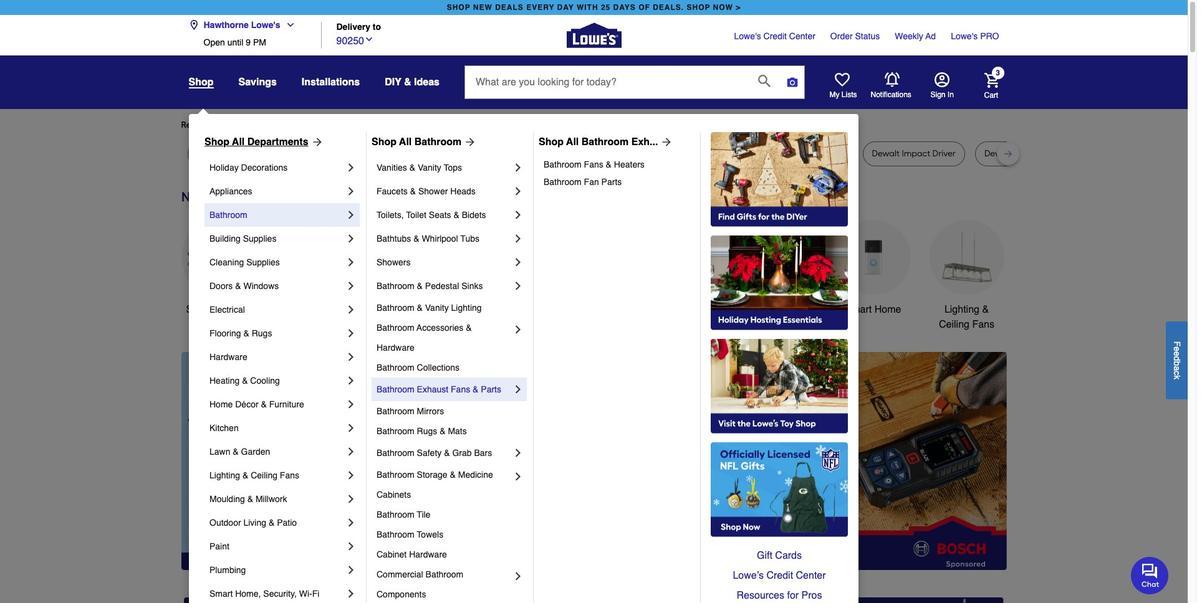 Task type: locate. For each thing, give the bounding box(es) containing it.
lowe's inside lowe's pro link
[[952, 31, 978, 41]]

credit up resources for pros link on the bottom right of the page
[[767, 571, 794, 582]]

1 vertical spatial arrow right image
[[984, 462, 997, 474]]

savings
[[239, 77, 277, 88]]

credit for lowe's
[[764, 31, 787, 41]]

1 horizontal spatial chevron down image
[[364, 34, 374, 44]]

2 dewalt from the left
[[253, 148, 281, 159]]

0 horizontal spatial rugs
[[252, 329, 272, 339]]

1 shop from the left
[[205, 137, 230, 148]]

2 horizontal spatial for
[[788, 591, 799, 602]]

driver up bathroom fan parts
[[528, 148, 551, 159]]

0 horizontal spatial impact
[[497, 148, 526, 159]]

arrow left image
[[413, 462, 426, 474]]

4 dewalt from the left
[[414, 148, 441, 159]]

kitchen link
[[210, 417, 345, 440]]

advertisement region
[[403, 352, 1007, 573]]

arrow right image for shop all bathroom
[[462, 136, 477, 148]]

shop left electrical
[[186, 304, 210, 316]]

vanities & vanity tops
[[377, 163, 462, 173]]

1 horizontal spatial you
[[406, 120, 420, 130]]

arrow right image inside shop all bathroom exh... 'link'
[[658, 136, 673, 148]]

for for suggestions
[[393, 120, 404, 130]]

1 vertical spatial lighting & ceiling fans link
[[210, 464, 345, 488]]

bathroom for bathroom tile
[[377, 510, 415, 520]]

chevron right image for bathroom safety & grab bars
[[512, 447, 525, 460]]

1 arrow right image from the left
[[462, 136, 477, 148]]

impact for impact driver bit
[[497, 148, 526, 159]]

decorations inside christmas decorations link
[[473, 319, 526, 331]]

home,
[[235, 590, 261, 600]]

driver down my
[[821, 148, 844, 159]]

lowe's home improvement cart image
[[985, 73, 1000, 88]]

lowe's credit center link
[[735, 30, 816, 42]]

diy
[[385, 77, 402, 88]]

center up pros
[[796, 571, 826, 582]]

2 horizontal spatial impact
[[902, 148, 931, 159]]

2 set from the left
[[621, 148, 634, 159]]

vanity down dewalt bit set
[[418, 163, 442, 173]]

parts up bathroom mirrors link
[[481, 385, 502, 395]]

1 vertical spatial credit
[[767, 571, 794, 582]]

0 vertical spatial credit
[[764, 31, 787, 41]]

1 horizontal spatial impact
[[790, 148, 818, 159]]

0 horizontal spatial lighting & ceiling fans link
[[210, 464, 345, 488]]

scroll to item #2 element
[[671, 547, 704, 555]]

resources
[[737, 591, 785, 602]]

home décor & furniture link
[[210, 393, 345, 417]]

1 vertical spatial home
[[210, 400, 233, 410]]

1 drill from the left
[[358, 148, 373, 159]]

chevron down image
[[281, 20, 296, 30], [364, 34, 374, 44]]

0 vertical spatial vanity
[[418, 163, 442, 173]]

2 horizontal spatial shop
[[539, 137, 564, 148]]

arrow right image for shop all bathroom exh...
[[658, 136, 673, 148]]

1 horizontal spatial arrow right image
[[658, 136, 673, 148]]

0 horizontal spatial arrow right image
[[309, 136, 324, 148]]

1 vertical spatial rugs
[[417, 427, 438, 437]]

chevron right image for heating & cooling
[[345, 375, 358, 387]]

chevron right image for doors & windows
[[345, 280, 358, 293]]

vanity up accessories
[[425, 303, 449, 313]]

shop for shop
[[189, 77, 214, 88]]

for up shop all bathroom
[[393, 120, 404, 130]]

1 horizontal spatial tools
[[690, 304, 713, 316]]

5 dewalt from the left
[[717, 148, 744, 159]]

shop down more suggestions for you link
[[372, 137, 397, 148]]

3 impact from the left
[[902, 148, 931, 159]]

dewalt up holiday
[[197, 148, 225, 159]]

hardware inside hardware link
[[210, 353, 248, 362]]

vanity
[[418, 163, 442, 173], [425, 303, 449, 313]]

shop
[[189, 77, 214, 88], [186, 304, 210, 316]]

0 vertical spatial ceiling
[[940, 319, 970, 331]]

dewalt down notifications
[[873, 148, 900, 159]]

0 vertical spatial smart
[[846, 304, 872, 316]]

0 vertical spatial rugs
[[252, 329, 272, 339]]

lighting & ceiling fans
[[940, 304, 995, 331], [210, 471, 299, 481]]

driver down sign in
[[933, 148, 956, 159]]

decorations for christmas
[[473, 319, 526, 331]]

chevron right image for home décor & furniture
[[345, 399, 358, 411]]

lowe's pro link
[[952, 30, 1000, 42]]

1 horizontal spatial shop
[[687, 3, 711, 12]]

1 horizontal spatial outdoor
[[651, 304, 687, 316]]

heating & cooling link
[[210, 369, 345, 393]]

installations
[[302, 77, 360, 88]]

decorations inside "holiday decorations" link
[[241, 163, 288, 173]]

pm
[[253, 37, 266, 47]]

1 vertical spatial vanity
[[425, 303, 449, 313]]

cooling
[[250, 376, 280, 386]]

dewalt right the bit set
[[717, 148, 744, 159]]

supplies up windows
[[247, 258, 280, 268]]

chevron right image
[[345, 185, 358, 198], [512, 185, 525, 198], [512, 233, 525, 245], [345, 256, 358, 269], [512, 280, 525, 293], [345, 328, 358, 340], [512, 384, 525, 396], [345, 446, 358, 459], [512, 471, 525, 484], [345, 517, 358, 530], [345, 541, 358, 553], [512, 571, 525, 583], [345, 588, 358, 601]]

arrow right image
[[462, 136, 477, 148], [658, 136, 673, 148]]

you for more suggestions for you
[[406, 120, 420, 130]]

dewalt drill bit set
[[985, 148, 1057, 159]]

1 horizontal spatial lighting
[[451, 303, 482, 313]]

faucets & shower heads
[[377, 187, 476, 197]]

1 horizontal spatial driver
[[821, 148, 844, 159]]

2 e from the top
[[1173, 352, 1183, 357]]

vanity inside vanities & vanity tops link
[[418, 163, 442, 173]]

bathroom collections link
[[377, 358, 525, 378]]

diy & ideas button
[[385, 71, 440, 94]]

shop down open
[[189, 77, 214, 88]]

0 vertical spatial chevron down image
[[281, 20, 296, 30]]

a
[[1173, 366, 1183, 371]]

hardware inside bathroom accessories & hardware
[[377, 343, 415, 353]]

dewalt impact driver
[[873, 148, 956, 159]]

all for shop all bathroom
[[399, 137, 412, 148]]

0 horizontal spatial for
[[282, 120, 293, 130]]

center for lowe's credit center
[[790, 31, 816, 41]]

lowe's up pm
[[251, 20, 281, 30]]

1 set from the left
[[456, 148, 469, 159]]

outdoor down "moulding"
[[210, 518, 241, 528]]

shop up impact driver bit
[[539, 137, 564, 148]]

0 vertical spatial lighting & ceiling fans link
[[930, 220, 1005, 333]]

fan
[[584, 177, 599, 187]]

bit
[[375, 148, 385, 159], [444, 148, 454, 159], [553, 148, 563, 159], [609, 148, 619, 159], [663, 148, 673, 159], [1032, 148, 1042, 159]]

dewalt for dewalt drill bit set
[[985, 148, 1013, 159]]

all
[[232, 137, 245, 148], [399, 137, 412, 148], [567, 137, 579, 148], [212, 304, 223, 316]]

2 shop from the left
[[372, 137, 397, 148]]

chevron right image for flooring & rugs
[[345, 328, 358, 340]]

outdoor inside outdoor tools & equipment
[[651, 304, 687, 316]]

1 horizontal spatial lighting & ceiling fans
[[940, 304, 995, 331]]

7 dewalt from the left
[[985, 148, 1013, 159]]

0 vertical spatial center
[[790, 31, 816, 41]]

chevron right image for hardware
[[345, 351, 358, 364]]

flooring
[[210, 329, 241, 339]]

1 horizontal spatial decorations
[[473, 319, 526, 331]]

shop left now
[[687, 3, 711, 12]]

&
[[404, 77, 412, 88], [606, 160, 612, 170], [410, 163, 416, 173], [410, 187, 416, 197], [454, 210, 460, 220], [414, 234, 420, 244], [235, 281, 241, 291], [417, 281, 423, 291], [417, 303, 423, 313], [716, 304, 722, 316], [983, 304, 990, 316], [466, 323, 472, 333], [244, 329, 249, 339], [242, 376, 248, 386], [473, 385, 479, 395], [261, 400, 267, 410], [440, 427, 446, 437], [233, 447, 239, 457], [444, 449, 450, 459], [450, 470, 456, 480], [243, 471, 248, 481], [248, 495, 253, 505], [269, 518, 275, 528]]

chevron right image
[[345, 162, 358, 174], [512, 162, 525, 174], [345, 209, 358, 221], [512, 209, 525, 221], [345, 233, 358, 245], [512, 256, 525, 269], [345, 280, 358, 293], [345, 304, 358, 316], [512, 324, 525, 336], [345, 351, 358, 364], [345, 375, 358, 387], [345, 399, 358, 411], [345, 422, 358, 435], [512, 447, 525, 460], [345, 470, 358, 482], [345, 494, 358, 506], [345, 565, 358, 577]]

open
[[204, 37, 225, 47]]

shop down recommended
[[205, 137, 230, 148]]

gift
[[757, 551, 773, 562]]

new
[[473, 3, 493, 12]]

e up d
[[1173, 347, 1183, 352]]

tools
[[394, 304, 418, 316], [690, 304, 713, 316]]

cart
[[985, 91, 999, 100]]

shop for shop all deals
[[186, 304, 210, 316]]

arrow right image up 'tops' at the top left of page
[[462, 136, 477, 148]]

components
[[377, 590, 426, 600]]

status
[[856, 31, 880, 41]]

0 horizontal spatial outdoor
[[210, 518, 241, 528]]

drill for dewalt drill bit set
[[1015, 148, 1030, 159]]

1 vertical spatial parts
[[481, 385, 502, 395]]

for for searches
[[282, 120, 293, 130]]

tools down bathroom & pedestal sinks
[[394, 304, 418, 316]]

bathroom towels link
[[377, 525, 525, 545]]

1 driver from the left
[[528, 148, 551, 159]]

cabinet hardware
[[377, 550, 447, 560]]

0 vertical spatial parts
[[602, 177, 622, 187]]

1 horizontal spatial shop
[[372, 137, 397, 148]]

decorations down dewalt tool
[[241, 163, 288, 173]]

chevron right image for smart home, security, wi-fi
[[345, 588, 358, 601]]

& inside "bathroom storage & medicine cabinets"
[[450, 470, 456, 480]]

2 impact from the left
[[790, 148, 818, 159]]

dewalt down shop all bathroom
[[414, 148, 441, 159]]

supplies inside cleaning supplies link
[[247, 258, 280, 268]]

pros
[[802, 591, 823, 602]]

exhaust
[[417, 385, 449, 395]]

cabinet
[[377, 550, 407, 560]]

dewalt down shop all departments
[[253, 148, 281, 159]]

arrow right image up bathroom fans & heaters link
[[658, 136, 673, 148]]

3 shop from the left
[[539, 137, 564, 148]]

2 you from the left
[[406, 120, 420, 130]]

hawthorne
[[204, 20, 249, 30]]

vanity inside bathroom & vanity lighting 'link'
[[425, 303, 449, 313]]

4 drill from the left
[[1015, 148, 1030, 159]]

up to 35 percent off select small appliances. image
[[464, 598, 724, 604]]

up to 30 percent off select grills and accessories. image
[[744, 598, 1005, 604]]

bathroom & vanity lighting link
[[377, 298, 525, 318]]

all down recommended searches for you heading
[[567, 137, 579, 148]]

shop all bathroom
[[372, 137, 462, 148]]

0 horizontal spatial you
[[295, 120, 309, 130]]

arrow right image
[[309, 136, 324, 148], [984, 462, 997, 474]]

toilets, toilet seats & bidets
[[377, 210, 486, 220]]

arrow right image inside shop all bathroom link
[[462, 136, 477, 148]]

cabinet hardware link
[[377, 545, 525, 565]]

bathroom for bathroom safety & grab bars
[[377, 449, 415, 459]]

chevron right image for kitchen
[[345, 422, 358, 435]]

outdoor living & patio
[[210, 518, 297, 528]]

0 horizontal spatial tools
[[394, 304, 418, 316]]

1 dewalt from the left
[[197, 148, 225, 159]]

order status
[[831, 31, 880, 41]]

1 tools from the left
[[394, 304, 418, 316]]

0 vertical spatial decorations
[[241, 163, 288, 173]]

1 vertical spatial lighting & ceiling fans
[[210, 471, 299, 481]]

dewalt for dewalt drill bit
[[328, 148, 356, 159]]

2 driver from the left
[[821, 148, 844, 159]]

parts down bathroom fans & heaters link
[[602, 177, 622, 187]]

lighting
[[451, 303, 482, 313], [945, 304, 980, 316], [210, 471, 240, 481]]

0 vertical spatial arrow right image
[[309, 136, 324, 148]]

all inside 'link'
[[567, 137, 579, 148]]

center inside lowe's credit center link
[[796, 571, 826, 582]]

kitchen
[[210, 424, 239, 434]]

3
[[996, 69, 1001, 78]]

visit the lowe's toy shop. image
[[711, 339, 849, 434]]

all left 'deals' at the bottom left of the page
[[212, 304, 223, 316]]

outdoor up 'equipment'
[[651, 304, 687, 316]]

cleaning
[[210, 258, 244, 268]]

for up departments
[[282, 120, 293, 130]]

2 horizontal spatial lighting
[[945, 304, 980, 316]]

1 vertical spatial smart
[[210, 590, 233, 600]]

1 vertical spatial shop
[[186, 304, 210, 316]]

2 horizontal spatial lowe's
[[952, 31, 978, 41]]

f
[[1173, 342, 1183, 347]]

bathroom fans & heaters
[[544, 160, 645, 170]]

credit up search 'icon'
[[764, 31, 787, 41]]

1 horizontal spatial lighting & ceiling fans link
[[930, 220, 1005, 333]]

3 drill from the left
[[746, 148, 761, 159]]

dewalt down the more
[[328, 148, 356, 159]]

0 horizontal spatial lighting
[[210, 471, 240, 481]]

center inside lowe's credit center link
[[790, 31, 816, 41]]

officially licensed n f l gifts. shop now. image
[[711, 443, 849, 538]]

hardware down towels
[[409, 550, 447, 560]]

for left pros
[[788, 591, 799, 602]]

chevron right image for holiday decorations
[[345, 162, 358, 174]]

suggestions
[[342, 120, 391, 130]]

dewalt bit set
[[414, 148, 469, 159]]

2 horizontal spatial driver
[[933, 148, 956, 159]]

shop inside 'link'
[[539, 137, 564, 148]]

rugs down mirrors
[[417, 427, 438, 437]]

rugs down "electrical" link
[[252, 329, 272, 339]]

shop left new
[[447, 3, 471, 12]]

lowe's down the >
[[735, 31, 762, 41]]

& inside bathroom accessories & hardware
[[466, 323, 472, 333]]

all up vanities
[[399, 137, 412, 148]]

1 horizontal spatial for
[[393, 120, 404, 130]]

dewalt tool
[[253, 148, 299, 159]]

1 impact from the left
[[497, 148, 526, 159]]

supplies inside building supplies link
[[243, 234, 277, 244]]

storage
[[417, 470, 448, 480]]

e up b
[[1173, 352, 1183, 357]]

1 horizontal spatial lowe's
[[735, 31, 762, 41]]

lowe's left pro
[[952, 31, 978, 41]]

1 vertical spatial decorations
[[473, 319, 526, 331]]

shop all bathroom link
[[372, 135, 477, 150]]

holiday hosting essentials. image
[[711, 236, 849, 331]]

lowe's inside hawthorne lowe's button
[[251, 20, 281, 30]]

commercial bathroom components
[[377, 570, 466, 600]]

dewalt drill bit
[[328, 148, 385, 159]]

all down recommended searches for you
[[232, 137, 245, 148]]

garden
[[241, 447, 270, 457]]

1 horizontal spatial smart
[[846, 304, 872, 316]]

4 set from the left
[[1044, 148, 1057, 159]]

diy & ideas
[[385, 77, 440, 88]]

to
[[373, 22, 381, 32]]

pedestal
[[425, 281, 459, 291]]

0 horizontal spatial shop
[[205, 137, 230, 148]]

2 tools from the left
[[690, 304, 713, 316]]

lowe's inside lowe's credit center link
[[735, 31, 762, 41]]

tool
[[283, 148, 299, 159]]

tools up 'equipment'
[[690, 304, 713, 316]]

0 vertical spatial lighting & ceiling fans
[[940, 304, 995, 331]]

0 horizontal spatial smart
[[210, 590, 233, 600]]

commercial bathroom components link
[[377, 565, 512, 604]]

supplies up cleaning supplies
[[243, 234, 277, 244]]

bathroom inside "bathroom storage & medicine cabinets"
[[377, 470, 415, 480]]

recommended searches for you
[[181, 120, 309, 130]]

3 dewalt from the left
[[328, 148, 356, 159]]

0 horizontal spatial decorations
[[241, 163, 288, 173]]

0 horizontal spatial driver
[[528, 148, 551, 159]]

bathroom safety & grab bars link
[[377, 442, 512, 465]]

0 horizontal spatial lowe's
[[251, 20, 281, 30]]

gift cards
[[757, 551, 802, 562]]

hardware up the bathroom collections
[[377, 343, 415, 353]]

2 shop from the left
[[687, 3, 711, 12]]

None search field
[[465, 66, 805, 111]]

chevron right image for paint
[[345, 541, 358, 553]]

1 horizontal spatial home
[[875, 304, 902, 316]]

tools link
[[368, 220, 443, 318]]

vanity for lighting
[[425, 303, 449, 313]]

you up shop all bathroom
[[406, 120, 420, 130]]

6 dewalt from the left
[[873, 148, 900, 159]]

hawthorne lowe's button
[[189, 12, 300, 37]]

electrical link
[[210, 298, 345, 322]]

0 horizontal spatial chevron down image
[[281, 20, 296, 30]]

chevron down image inside 90250 button
[[364, 34, 374, 44]]

weekly
[[895, 31, 924, 41]]

1 vertical spatial center
[[796, 571, 826, 582]]

0 vertical spatial shop
[[189, 77, 214, 88]]

showers link
[[377, 251, 512, 275]]

0 horizontal spatial home
[[210, 400, 233, 410]]

1 bit from the left
[[375, 148, 385, 159]]

0 vertical spatial outdoor
[[651, 304, 687, 316]]

dewalt down cart
[[985, 148, 1013, 159]]

fans inside lighting & ceiling fans
[[973, 319, 995, 331]]

0 vertical spatial supplies
[[243, 234, 277, 244]]

f e e d b a c k button
[[1167, 322, 1189, 400]]

christmas decorations
[[473, 304, 526, 331]]

1 vertical spatial ceiling
[[251, 471, 278, 481]]

1 vertical spatial outdoor
[[210, 518, 241, 528]]

decorations down christmas
[[473, 319, 526, 331]]

center for lowe's credit center
[[796, 571, 826, 582]]

0 horizontal spatial arrow right image
[[462, 136, 477, 148]]

1 vertical spatial chevron down image
[[364, 34, 374, 44]]

hardware down flooring
[[210, 353, 248, 362]]

1 shop from the left
[[447, 3, 471, 12]]

bathroom for bathroom mirrors
[[377, 407, 415, 417]]

days
[[614, 3, 636, 12]]

0 horizontal spatial shop
[[447, 3, 471, 12]]

you left the more
[[295, 120, 309, 130]]

bathroom inside bathroom accessories & hardware
[[377, 323, 415, 333]]

cleaning supplies
[[210, 258, 280, 268]]

driver for impact driver bit
[[528, 148, 551, 159]]

0 horizontal spatial bathroom link
[[210, 203, 345, 227]]

1 vertical spatial supplies
[[247, 258, 280, 268]]

shop for shop all bathroom exh...
[[539, 137, 564, 148]]

1 horizontal spatial arrow right image
[[984, 462, 997, 474]]

2 drill from the left
[[592, 148, 607, 159]]

dewalt for dewalt tool
[[253, 148, 281, 159]]

tile
[[417, 510, 431, 520]]

bathroom for bathroom exhaust fans & parts
[[377, 385, 415, 395]]

cleaning supplies link
[[210, 251, 345, 275]]

dewalt
[[197, 148, 225, 159], [253, 148, 281, 159], [328, 148, 356, 159], [414, 148, 441, 159], [717, 148, 744, 159], [873, 148, 900, 159], [985, 148, 1013, 159]]

center left 'order'
[[790, 31, 816, 41]]

1 you from the left
[[295, 120, 309, 130]]

chevron right image for bathroom accessories & hardware
[[512, 324, 525, 336]]

1 horizontal spatial bathroom link
[[743, 220, 818, 318]]

2 arrow right image from the left
[[658, 136, 673, 148]]

heating & cooling
[[210, 376, 280, 386]]



Task type: vqa. For each thing, say whether or not it's contained in the screenshot.
Tile's Over
no



Task type: describe. For each thing, give the bounding box(es) containing it.
3 set from the left
[[675, 148, 688, 159]]

chevron right image for lighting & ceiling fans
[[345, 470, 358, 482]]

accessories
[[417, 323, 464, 333]]

chevron right image for bathroom & pedestal sinks
[[512, 280, 525, 293]]

supplies for building supplies
[[243, 234, 277, 244]]

bathroom & vanity lighting
[[377, 303, 482, 313]]

vanity for tops
[[418, 163, 442, 173]]

chevron right image for bathroom exhaust fans & parts
[[512, 384, 525, 396]]

tools inside outdoor tools & equipment
[[690, 304, 713, 316]]

equipment
[[663, 319, 710, 331]]

scroll to item #5 image
[[764, 548, 794, 553]]

search image
[[759, 75, 771, 87]]

bathroom for bathroom fans & heaters
[[544, 160, 582, 170]]

patio
[[277, 518, 297, 528]]

chevron right image for cleaning supplies
[[345, 256, 358, 269]]

heating
[[210, 376, 240, 386]]

chat invite button image
[[1132, 557, 1170, 595]]

k
[[1173, 375, 1183, 380]]

lowe's home improvement lists image
[[835, 72, 850, 87]]

2 bit from the left
[[444, 148, 454, 159]]

1 horizontal spatial ceiling
[[940, 319, 970, 331]]

chevron right image for bathtubs & whirlpool tubs
[[512, 233, 525, 245]]

drill for dewalt drill
[[746, 148, 761, 159]]

smart for smart home
[[846, 304, 872, 316]]

bathroom mirrors link
[[377, 402, 525, 422]]

sign in button
[[931, 72, 955, 100]]

faucets & shower heads link
[[377, 180, 512, 203]]

grab
[[453, 449, 472, 459]]

hardware inside cabinet hardware link
[[409, 550, 447, 560]]

chevron right image for bathroom storage & medicine cabinets
[[512, 471, 525, 484]]

commercial
[[377, 570, 423, 580]]

exh...
[[632, 137, 658, 148]]

in
[[948, 90, 955, 99]]

bathroom for bathroom & vanity lighting
[[377, 303, 415, 313]]

chevron right image for appliances
[[345, 185, 358, 198]]

bathroom safety & grab bars
[[377, 449, 492, 459]]

bathroom collections
[[377, 363, 460, 373]]

& inside button
[[404, 77, 412, 88]]

bit set
[[663, 148, 688, 159]]

bars
[[474, 449, 492, 459]]

shop all bathroom exh...
[[539, 137, 658, 148]]

holiday decorations
[[210, 163, 288, 173]]

bathroom for bathroom & pedestal sinks
[[377, 281, 415, 291]]

bathroom for bathroom accessories & hardware
[[377, 323, 415, 333]]

smart home
[[846, 304, 902, 316]]

bathroom fan parts
[[544, 177, 622, 187]]

shop for shop all departments
[[205, 137, 230, 148]]

dewalt for dewalt bit set
[[414, 148, 441, 159]]

ad
[[926, 31, 937, 41]]

bathroom rugs & mats
[[377, 427, 467, 437]]

shop these last-minute gifts. $99 or less. quantities are limited and won't last. image
[[181, 352, 383, 571]]

1 horizontal spatial parts
[[602, 177, 622, 187]]

90250 button
[[337, 32, 374, 48]]

b
[[1173, 361, 1183, 366]]

4 bit from the left
[[609, 148, 619, 159]]

credit for lowe's
[[767, 571, 794, 582]]

drill for dewalt drill bit
[[358, 148, 373, 159]]

3 bit from the left
[[553, 148, 563, 159]]

plumbing
[[210, 566, 246, 576]]

5 bit from the left
[[663, 148, 673, 159]]

outdoor for outdoor living & patio
[[210, 518, 241, 528]]

chevron right image for showers
[[512, 256, 525, 269]]

lowe's
[[733, 571, 764, 582]]

notifications
[[871, 90, 912, 99]]

my lists link
[[830, 72, 858, 100]]

flooring & rugs
[[210, 329, 272, 339]]

find gifts for the diyer. image
[[711, 132, 849, 227]]

1 horizontal spatial rugs
[[417, 427, 438, 437]]

vanities & vanity tops link
[[377, 156, 512, 180]]

chevron right image for commercial bathroom components
[[512, 571, 525, 583]]

bathroom exhaust fans & parts link
[[377, 378, 512, 402]]

paint
[[210, 542, 230, 552]]

holiday
[[210, 163, 239, 173]]

impact for impact driver
[[790, 148, 818, 159]]

toilets,
[[377, 210, 404, 220]]

chevron right image for outdoor living & patio
[[345, 517, 358, 530]]

bathroom for bathroom towels
[[377, 530, 415, 540]]

all for shop all deals
[[212, 304, 223, 316]]

bathroom exhaust fans & parts
[[377, 385, 502, 395]]

you for recommended searches for you
[[295, 120, 309, 130]]

recommended searches for you heading
[[181, 119, 1007, 132]]

cabinets
[[377, 490, 411, 500]]

supplies for cleaning supplies
[[247, 258, 280, 268]]

chevron right image for building supplies
[[345, 233, 358, 245]]

0 horizontal spatial ceiling
[[251, 471, 278, 481]]

scroll to item #4 image
[[734, 548, 764, 553]]

chevron right image for bathroom
[[345, 209, 358, 221]]

impact driver
[[790, 148, 844, 159]]

gift cards link
[[711, 547, 849, 567]]

bathroom towels
[[377, 530, 444, 540]]

bathtubs & whirlpool tubs
[[377, 234, 480, 244]]

& inside outdoor tools & equipment
[[716, 304, 722, 316]]

smart home, security, wi-fi link
[[210, 583, 345, 604]]

1 e from the top
[[1173, 347, 1183, 352]]

lowe's for lowe's credit center
[[735, 31, 762, 41]]

dewalt drill
[[717, 148, 761, 159]]

9
[[246, 37, 251, 47]]

Search Query text field
[[465, 66, 749, 99]]

sign
[[931, 90, 946, 99]]

new deals every day during 25 days of deals image
[[181, 187, 1007, 207]]

doors & windows
[[210, 281, 279, 291]]

lawn
[[210, 447, 231, 457]]

arrow right image inside shop all departments link
[[309, 136, 324, 148]]

dewalt for dewalt
[[197, 148, 225, 159]]

chevron right image for toilets, toilet seats & bidets
[[512, 209, 525, 221]]

impact driver bit
[[497, 148, 563, 159]]

décor
[[235, 400, 259, 410]]

f e e d b a c k
[[1173, 342, 1183, 380]]

my
[[830, 90, 840, 99]]

departments
[[248, 137, 309, 148]]

chevron right image for vanities & vanity tops
[[512, 162, 525, 174]]

resources for pros link
[[711, 586, 849, 604]]

bathroom fan parts link
[[544, 173, 692, 191]]

ideas
[[414, 77, 440, 88]]

chevron right image for plumbing
[[345, 565, 358, 577]]

smart for smart home, security, wi-fi
[[210, 590, 233, 600]]

shop all departments link
[[205, 135, 324, 150]]

paint link
[[210, 535, 345, 559]]

deals
[[226, 304, 251, 316]]

0 vertical spatial home
[[875, 304, 902, 316]]

lowe's for lowe's pro
[[952, 31, 978, 41]]

camera image
[[787, 76, 799, 89]]

bathroom rugs & mats link
[[377, 422, 525, 442]]

lawn & garden
[[210, 447, 270, 457]]

day
[[557, 3, 574, 12]]

until
[[227, 37, 244, 47]]

outdoor for outdoor tools & equipment
[[651, 304, 687, 316]]

chevron right image for faucets & shower heads
[[512, 185, 525, 198]]

lowe's home improvement account image
[[935, 72, 950, 87]]

lowe's pro
[[952, 31, 1000, 41]]

heads
[[451, 187, 476, 197]]

chevron right image for lawn & garden
[[345, 446, 358, 459]]

bathroom & pedestal sinks
[[377, 281, 483, 291]]

0 horizontal spatial parts
[[481, 385, 502, 395]]

lighting inside 'link'
[[451, 303, 482, 313]]

all for shop all departments
[[232, 137, 245, 148]]

3 driver from the left
[[933, 148, 956, 159]]

bathroom for bathroom fan parts
[[544, 177, 582, 187]]

holiday decorations link
[[210, 156, 345, 180]]

0 horizontal spatial lighting & ceiling fans
[[210, 471, 299, 481]]

bathroom tile link
[[377, 505, 525, 525]]

deals.
[[653, 3, 685, 12]]

shop for shop all bathroom
[[372, 137, 397, 148]]

lawn & garden link
[[210, 440, 345, 464]]

bathroom & pedestal sinks link
[[377, 275, 512, 298]]

6 bit from the left
[[1032, 148, 1042, 159]]

savings button
[[239, 71, 277, 94]]

pro
[[981, 31, 1000, 41]]

medicine
[[458, 470, 493, 480]]

smart home, security, wi-fi
[[210, 590, 320, 600]]

towels
[[417, 530, 444, 540]]

bathroom tile
[[377, 510, 431, 520]]

bathroom storage & medicine cabinets
[[377, 470, 496, 500]]

dewalt for dewalt drill
[[717, 148, 744, 159]]

bathroom inside commercial bathroom components
[[426, 570, 464, 580]]

bathroom for bathroom rugs & mats
[[377, 427, 415, 437]]

all for shop all bathroom exh...
[[567, 137, 579, 148]]

dewalt for dewalt impact driver
[[873, 148, 900, 159]]

bathroom accessories & hardware link
[[377, 318, 512, 358]]

bathroom storage & medicine cabinets link
[[377, 465, 512, 505]]

chevron right image for electrical
[[345, 304, 358, 316]]

shop all departments
[[205, 137, 309, 148]]

chevron right image for moulding & millwork
[[345, 494, 358, 506]]

lowe's home improvement logo image
[[567, 8, 622, 63]]

location image
[[189, 20, 199, 30]]

millwork
[[256, 495, 287, 505]]

hawthorne lowe's
[[204, 20, 281, 30]]

bathroom for bathroom collections
[[377, 363, 415, 373]]

decorations for holiday
[[241, 163, 288, 173]]

lowe's home improvement notification center image
[[885, 72, 900, 87]]

get up to 2 free select tools or batteries when you buy 1 with select purchases. image
[[184, 598, 444, 604]]

driver for impact driver
[[821, 148, 844, 159]]

shower
[[419, 187, 448, 197]]

bathroom for bathroom storage & medicine cabinets
[[377, 470, 415, 480]]



